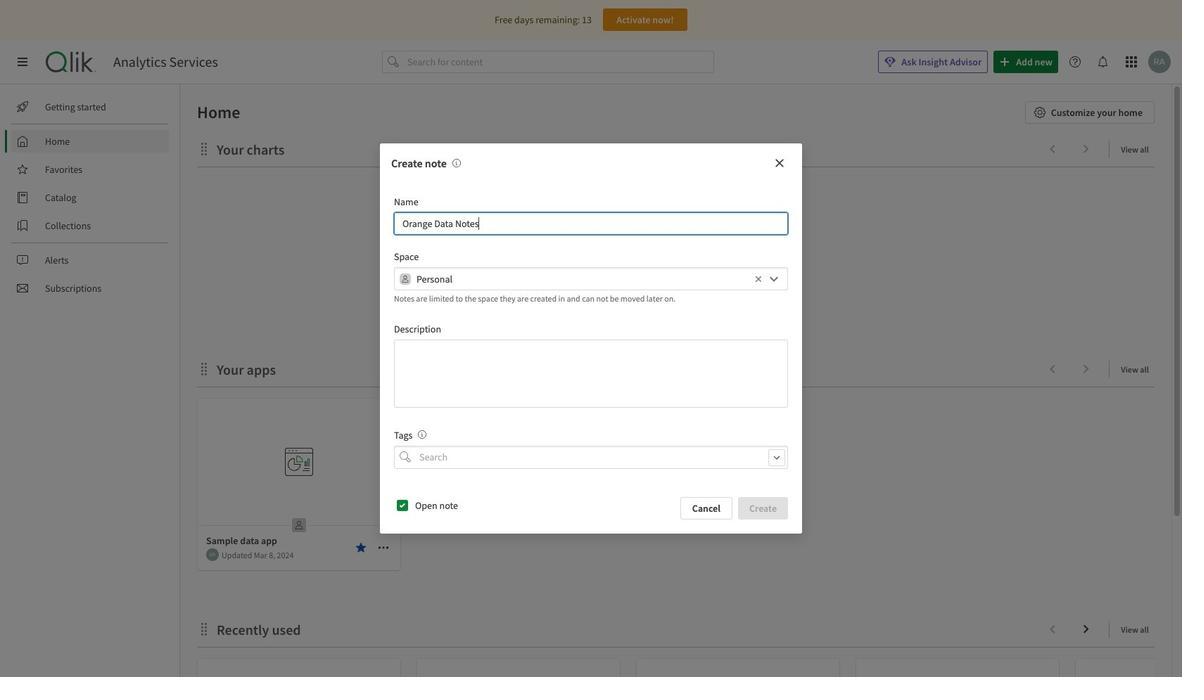 Task type: vqa. For each thing, say whether or not it's contained in the screenshot.
My New Sheet (1) Sheet Is Selected. Press The Spacebar Or Enter Key To Open My New Sheet (1) Sheet. Use The Right And Left Arrow Keys To Navigate. "Element"
no



Task type: locate. For each thing, give the bounding box(es) containing it.
move collection image
[[197, 142, 211, 156], [197, 362, 211, 376], [197, 623, 211, 637]]

ruby anderson image
[[206, 549, 219, 562]]

search image
[[400, 452, 411, 463]]

None text field
[[394, 213, 789, 235], [417, 268, 752, 291], [394, 340, 789, 408], [394, 213, 789, 235], [417, 268, 752, 291], [394, 340, 789, 408]]

None field
[[394, 446, 789, 469]]

1 vertical spatial move collection image
[[197, 362, 211, 376]]

main content
[[175, 84, 1183, 678]]

dialog
[[380, 144, 803, 534]]

start typing a tag name. select an existing tag or create a new tag by pressing enter or comma. press backspace to remove a tag. tooltip
[[413, 429, 427, 442]]

Search text field
[[417, 446, 789, 469]]

record and discuss insights with others using notes image
[[453, 159, 461, 168]]



Task type: describe. For each thing, give the bounding box(es) containing it.
remove from favorites image
[[356, 543, 367, 554]]

navigation pane element
[[0, 90, 180, 306]]

2 vertical spatial move collection image
[[197, 623, 211, 637]]

start typing a tag name. select an existing tag or create a new tag by pressing enter or comma. press backspace to remove a tag. image
[[419, 431, 427, 439]]

0 vertical spatial move collection image
[[197, 142, 211, 156]]

record and discuss insights with others using notes tooltip
[[447, 157, 461, 171]]

ruby anderson element
[[206, 549, 219, 562]]

close sidebar menu image
[[17, 56, 28, 68]]

analytics services element
[[113, 54, 218, 70]]



